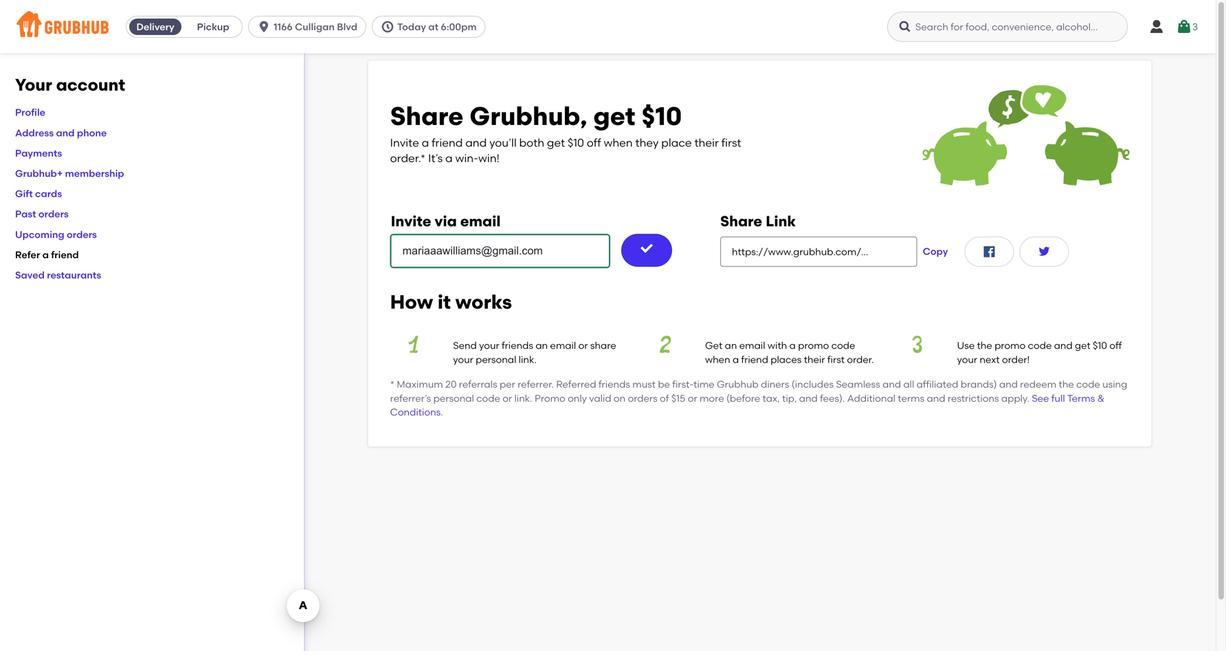 Task type: describe. For each thing, give the bounding box(es) containing it.
address and phone link
[[15, 127, 107, 139]]

past orders
[[15, 208, 69, 220]]

all
[[904, 379, 914, 391]]

1 horizontal spatial your
[[479, 340, 500, 352]]

off inside use the promo code and get $10 off your next order!
[[1110, 340, 1122, 352]]

cards
[[35, 188, 62, 200]]

step 1 image
[[390, 336, 437, 353]]

svg image inside 3 button
[[1176, 19, 1193, 35]]

.
[[441, 407, 443, 418]]

payments link
[[15, 147, 62, 159]]

order.
[[847, 354, 874, 366]]

past orders link
[[15, 208, 69, 220]]

restaurants
[[47, 269, 101, 281]]

referrer.
[[518, 379, 554, 391]]

redeem
[[1020, 379, 1057, 391]]

saved restaurants link
[[15, 269, 101, 281]]

membership
[[65, 168, 124, 179]]

refer a friend link
[[15, 249, 79, 261]]

step 2 image
[[642, 336, 689, 353]]

fees).
[[820, 393, 845, 404]]

(includes
[[792, 379, 834, 391]]

send your friends an email or share your personal link.
[[453, 340, 616, 366]]

1166 culligan blvd
[[274, 21, 357, 33]]

order.*
[[390, 152, 426, 165]]

places
[[771, 354, 802, 366]]

upcoming
[[15, 229, 64, 240]]

off inside the share grubhub, get $10 invite a friend and you'll both get $10 off when they place their first order.* it's a win-win!
[[587, 136, 601, 150]]

an inside get an email with a promo code when a friend places their first order.
[[725, 340, 737, 352]]

and left all
[[883, 379, 901, 391]]

your
[[15, 75, 52, 95]]

it
[[438, 291, 451, 314]]

checkout
[[1120, 439, 1166, 451]]

link
[[766, 213, 796, 230]]

* maximum 20 referrals per referrer. referred friends must be first-time grubhub diners (includes seamless and all affiliated brands) and redeem the code using referrer's personal code or link. promo only valid on orders of $15 or more (before tax, tip, and fees). additional terms and restrictions apply.
[[390, 379, 1128, 404]]

link. inside send your friends an email or share your personal link.
[[519, 354, 537, 366]]

$10 inside use the promo code and get $10 off your next order!
[[1093, 340, 1107, 352]]

and left phone
[[56, 127, 75, 139]]

use
[[957, 340, 975, 352]]

saved
[[15, 269, 45, 281]]

link. inside * maximum 20 referrals per referrer. referred friends must be first-time grubhub diners (includes seamless and all affiliated brands) and redeem the code using referrer's personal code or link. promo only valid on orders of $15 or more (before tax, tip, and fees). additional terms and restrictions apply.
[[515, 393, 533, 404]]

today
[[397, 21, 426, 33]]

tax,
[[763, 393, 780, 404]]

delivery
[[136, 21, 174, 33]]

promo
[[535, 393, 566, 404]]

promo inside get an email with a promo code when a friend places their first order.
[[798, 340, 829, 352]]

today at 6:00pm
[[397, 21, 477, 33]]

20
[[445, 379, 457, 391]]

3
[[1193, 21, 1198, 33]]

profile link
[[15, 107, 45, 118]]

send
[[453, 340, 477, 352]]

using
[[1103, 379, 1128, 391]]

account
[[56, 75, 125, 95]]

diners
[[761, 379, 789, 391]]

grubhub
[[717, 379, 759, 391]]

win-
[[455, 152, 478, 165]]

&
[[1098, 393, 1105, 404]]

invite inside the share grubhub, get $10 invite a friend and you'll both get $10 off when they place their first order.* it's a win-win!
[[390, 136, 419, 150]]

when inside the share grubhub, get $10 invite a friend and you'll both get $10 off when they place their first order.* it's a win-win!
[[604, 136, 633, 150]]

refer a friend
[[15, 249, 79, 261]]

see
[[1032, 393, 1049, 404]]

via
[[435, 213, 457, 230]]

an inside send your friends an email or share your personal link.
[[536, 340, 548, 352]]

apply.
[[1002, 393, 1030, 404]]

delivery button
[[127, 16, 184, 38]]

seamless
[[836, 379, 880, 391]]

with
[[768, 340, 787, 352]]

1 vertical spatial invite
[[391, 213, 431, 230]]

orders inside * maximum 20 referrals per referrer. referred friends must be first-time grubhub diners (includes seamless and all affiliated brands) and redeem the code using referrer's personal code or link. promo only valid on orders of $15 or more (before tax, tip, and fees). additional terms and restrictions apply.
[[628, 393, 658, 404]]

0 vertical spatial get
[[594, 101, 636, 132]]

get inside use the promo code and get $10 off your next order!
[[1075, 340, 1091, 352]]

valid
[[589, 393, 612, 404]]

0 horizontal spatial your
[[453, 354, 473, 366]]

win!
[[478, 152, 500, 165]]

conditions
[[390, 407, 441, 418]]

code inside use the promo code and get $10 off your next order!
[[1028, 340, 1052, 352]]

must
[[633, 379, 656, 391]]

and down affiliated
[[927, 393, 946, 404]]

friends inside * maximum 20 referrals per referrer. referred friends must be first-time grubhub diners (includes seamless and all affiliated brands) and redeem the code using referrer's personal code or link. promo only valid on orders of $15 or more (before tax, tip, and fees). additional terms and restrictions apply.
[[599, 379, 630, 391]]

0 horizontal spatial or
[[503, 393, 512, 404]]

past
[[15, 208, 36, 220]]

grubhub+ membership
[[15, 168, 124, 179]]

they
[[636, 136, 659, 150]]

grubhub,
[[470, 101, 587, 132]]

share grubhub and save image
[[923, 82, 1130, 186]]

at
[[428, 21, 439, 33]]

email for get an email with a promo code when a friend places their first order.
[[739, 340, 765, 352]]

code down referrals
[[477, 393, 500, 404]]

additional
[[847, 393, 896, 404]]

and inside the share grubhub, get $10 invite a friend and you'll both get $10 off when they place their first order.* it's a win-win!
[[466, 136, 487, 150]]

you'll
[[489, 136, 517, 150]]

saved restaurants
[[15, 269, 101, 281]]

gift
[[15, 188, 33, 200]]

brands)
[[961, 379, 997, 391]]

grubhub+ membership link
[[15, 168, 124, 179]]

svg image inside 1166 culligan blvd button
[[257, 20, 271, 34]]

first inside the share grubhub, get $10 invite a friend and you'll both get $10 off when they place their first order.* it's a win-win!
[[722, 136, 741, 150]]

pickup button
[[184, 16, 242, 38]]

personal inside * maximum 20 referrals per referrer. referred friends must be first-time grubhub diners (includes seamless and all affiliated brands) and redeem the code using referrer's personal code or link. promo only valid on orders of $15 or more (before tax, tip, and fees). additional terms and restrictions apply.
[[434, 393, 474, 404]]

their inside the share grubhub, get $10 invite a friend and you'll both get $10 off when they place their first order.* it's a win-win!
[[695, 136, 719, 150]]

get an email with a promo code when a friend places their first order.
[[705, 340, 874, 366]]

more
[[700, 393, 724, 404]]

friends inside send your friends an email or share your personal link.
[[502, 340, 533, 352]]

of
[[660, 393, 669, 404]]

orders for past orders
[[38, 208, 69, 220]]

when inside get an email with a promo code when a friend places their first order.
[[705, 354, 730, 366]]

restrictions
[[948, 393, 999, 404]]

share for link
[[720, 213, 762, 230]]

phone
[[77, 127, 107, 139]]

your account
[[15, 75, 125, 95]]

use the promo code and get $10 off your next order!
[[957, 340, 1122, 366]]

invite via email
[[391, 213, 501, 230]]

share link
[[720, 213, 796, 230]]

time
[[694, 379, 715, 391]]

profile
[[15, 107, 45, 118]]

or inside send your friends an email or share your personal link.
[[579, 340, 588, 352]]

only
[[568, 393, 587, 404]]



Task type: vqa. For each thing, say whether or not it's contained in the screenshot.
Send in the left of the page
yes



Task type: locate. For each thing, give the bounding box(es) containing it.
2 vertical spatial get
[[1075, 340, 1091, 352]]

0 horizontal spatial an
[[536, 340, 548, 352]]

1 horizontal spatial share
[[720, 213, 762, 230]]

3 button
[[1176, 14, 1198, 39]]

next
[[980, 354, 1000, 366]]

get up the they
[[594, 101, 636, 132]]

2 vertical spatial orders
[[628, 393, 658, 404]]

0 vertical spatial the
[[977, 340, 993, 352]]

Search for food, convenience, alcohol... search field
[[887, 12, 1128, 42]]

their right place
[[695, 136, 719, 150]]

get up terms
[[1075, 340, 1091, 352]]

first-
[[673, 379, 694, 391]]

step 3 image
[[894, 336, 941, 353]]

2 an from the left
[[725, 340, 737, 352]]

2 promo from the left
[[995, 340, 1026, 352]]

1 vertical spatial friends
[[599, 379, 630, 391]]

works
[[456, 291, 512, 314]]

1 horizontal spatial off
[[1110, 340, 1122, 352]]

0 horizontal spatial the
[[977, 340, 993, 352]]

1 horizontal spatial get
[[594, 101, 636, 132]]

a right with on the bottom right
[[790, 340, 796, 352]]

email for invite via email
[[460, 213, 501, 230]]

an
[[536, 340, 548, 352], [725, 340, 737, 352]]

2 horizontal spatial $10
[[1093, 340, 1107, 352]]

1 horizontal spatial email
[[550, 340, 576, 352]]

code inside get an email with a promo code when a friend places their first order.
[[832, 340, 855, 352]]

upcoming orders
[[15, 229, 97, 240]]

order!
[[1002, 354, 1030, 366]]

your inside use the promo code and get $10 off your next order!
[[957, 354, 978, 366]]

and up apply.
[[999, 379, 1018, 391]]

1 horizontal spatial an
[[725, 340, 737, 352]]

and down the "(includes"
[[799, 393, 818, 404]]

friend down with on the bottom right
[[741, 354, 768, 366]]

and inside use the promo code and get $10 off your next order!
[[1054, 340, 1073, 352]]

0 horizontal spatial promo
[[798, 340, 829, 352]]

0 vertical spatial orders
[[38, 208, 69, 220]]

0 horizontal spatial $10
[[568, 136, 584, 150]]

main navigation navigation
[[0, 0, 1216, 54]]

share left link
[[720, 213, 762, 230]]

1 horizontal spatial when
[[705, 354, 730, 366]]

0 horizontal spatial friend
[[51, 249, 79, 261]]

proceed to checkout button
[[1024, 433, 1208, 458]]

0 horizontal spatial when
[[604, 136, 633, 150]]

1 vertical spatial friend
[[51, 249, 79, 261]]

affiliated
[[917, 379, 959, 391]]

or right the $15
[[688, 393, 697, 404]]

1 vertical spatial the
[[1059, 379, 1074, 391]]

2 horizontal spatial your
[[957, 354, 978, 366]]

an right get
[[725, 340, 737, 352]]

2 horizontal spatial email
[[739, 340, 765, 352]]

1 vertical spatial $10
[[568, 136, 584, 150]]

friend inside the share grubhub, get $10 invite a friend and you'll both get $10 off when they place their first order.* it's a win-win!
[[432, 136, 463, 150]]

0 horizontal spatial share
[[390, 101, 464, 132]]

or left share
[[579, 340, 588, 352]]

first right place
[[722, 136, 741, 150]]

terms
[[1067, 393, 1095, 404]]

1 vertical spatial first
[[828, 354, 845, 366]]

2 horizontal spatial get
[[1075, 340, 1091, 352]]

1 vertical spatial personal
[[434, 393, 474, 404]]

gift cards link
[[15, 188, 62, 200]]

a right refer
[[42, 249, 49, 261]]

0 vertical spatial $10
[[642, 101, 682, 132]]

1 horizontal spatial first
[[828, 354, 845, 366]]

pickup
[[197, 21, 229, 33]]

$10 up place
[[642, 101, 682, 132]]

invite left via
[[391, 213, 431, 230]]

1 horizontal spatial promo
[[995, 340, 1026, 352]]

address and phone
[[15, 127, 107, 139]]

email inside get an email with a promo code when a friend places their first order.
[[739, 340, 765, 352]]

gift cards
[[15, 188, 62, 200]]

1 horizontal spatial or
[[579, 340, 588, 352]]

orders down must
[[628, 393, 658, 404]]

1 horizontal spatial their
[[804, 354, 825, 366]]

0 horizontal spatial personal
[[434, 393, 474, 404]]

1166 culligan blvd button
[[248, 16, 372, 38]]

your down the send
[[453, 354, 473, 366]]

2 horizontal spatial friend
[[741, 354, 768, 366]]

payments
[[15, 147, 62, 159]]

0 horizontal spatial first
[[722, 136, 741, 150]]

copy
[[923, 246, 948, 258]]

friend up it's
[[432, 136, 463, 150]]

your down the use
[[957, 354, 978, 366]]

email inside send your friends an email or share your personal link.
[[550, 340, 576, 352]]

referrals
[[459, 379, 497, 391]]

the
[[977, 340, 993, 352], [1059, 379, 1074, 391]]

copy button
[[918, 237, 954, 267]]

first
[[722, 136, 741, 150], [828, 354, 845, 366]]

full
[[1052, 393, 1065, 404]]

code up terms
[[1077, 379, 1100, 391]]

0 vertical spatial when
[[604, 136, 633, 150]]

0 horizontal spatial email
[[460, 213, 501, 230]]

$10 right both
[[568, 136, 584, 150]]

proceed
[[1066, 439, 1106, 451]]

the inside use the promo code and get $10 off your next order!
[[977, 340, 993, 352]]

0 vertical spatial friend
[[432, 136, 463, 150]]

your right the send
[[479, 340, 500, 352]]

a up "grubhub"
[[733, 354, 739, 366]]

$10
[[642, 101, 682, 132], [568, 136, 584, 150], [1093, 340, 1107, 352]]

1 horizontal spatial friend
[[432, 136, 463, 150]]

(before
[[727, 393, 760, 404]]

refer
[[15, 249, 40, 261]]

off up using
[[1110, 340, 1122, 352]]

code up order!
[[1028, 340, 1052, 352]]

invite up order.*
[[390, 136, 419, 150]]

0 vertical spatial personal
[[476, 354, 516, 366]]

terms
[[898, 393, 925, 404]]

1 an from the left
[[536, 340, 548, 352]]

address
[[15, 127, 54, 139]]

a up it's
[[422, 136, 429, 150]]

1 horizontal spatial the
[[1059, 379, 1074, 391]]

their
[[695, 136, 719, 150], [804, 354, 825, 366]]

1 horizontal spatial personal
[[476, 354, 516, 366]]

share for grubhub,
[[390, 101, 464, 132]]

0 horizontal spatial their
[[695, 136, 719, 150]]

friend inside get an email with a promo code when a friend places their first order.
[[741, 354, 768, 366]]

Enter your friend's email email field
[[391, 235, 610, 268]]

off left the they
[[587, 136, 601, 150]]

svg image
[[1149, 19, 1165, 35], [381, 20, 395, 34], [898, 20, 912, 34], [1036, 244, 1053, 260]]

their inside get an email with a promo code when a friend places their first order.
[[804, 354, 825, 366]]

tip,
[[782, 393, 797, 404]]

0 vertical spatial first
[[722, 136, 741, 150]]

first inside get an email with a promo code when a friend places their first order.
[[828, 354, 845, 366]]

a right it's
[[445, 152, 453, 165]]

their up the "(includes"
[[804, 354, 825, 366]]

culligan
[[295, 21, 335, 33]]

2 horizontal spatial or
[[688, 393, 697, 404]]

to
[[1108, 439, 1118, 451]]

email left with on the bottom right
[[739, 340, 765, 352]]

0 horizontal spatial get
[[547, 136, 565, 150]]

1 vertical spatial share
[[720, 213, 762, 230]]

upcoming orders link
[[15, 229, 97, 240]]

when
[[604, 136, 633, 150], [705, 354, 730, 366]]

1 promo from the left
[[798, 340, 829, 352]]

personal inside send your friends an email or share your personal link.
[[476, 354, 516, 366]]

orders up refer a friend link
[[67, 229, 97, 240]]

it's
[[428, 152, 443, 165]]

email left share
[[550, 340, 576, 352]]

the inside * maximum 20 referrals per referrer. referred friends must be first-time grubhub diners (includes seamless and all affiliated brands) and redeem the code using referrer's personal code or link. promo only valid on orders of $15 or more (before tax, tip, and fees). additional terms and restrictions apply.
[[1059, 379, 1074, 391]]

blvd
[[337, 21, 357, 33]]

promo up places
[[798, 340, 829, 352]]

None text field
[[720, 237, 918, 267]]

2 vertical spatial $10
[[1093, 340, 1107, 352]]

when down get
[[705, 354, 730, 366]]

on
[[614, 393, 626, 404]]

get right both
[[547, 136, 565, 150]]

2 vertical spatial friend
[[741, 354, 768, 366]]

friends up per
[[502, 340, 533, 352]]

0 vertical spatial friends
[[502, 340, 533, 352]]

off
[[587, 136, 601, 150], [1110, 340, 1122, 352]]

6:00pm
[[441, 21, 477, 33]]

and up redeem
[[1054, 340, 1073, 352]]

when left the they
[[604, 136, 633, 150]]

*
[[390, 379, 395, 391]]

and up win-
[[466, 136, 487, 150]]

personal up per
[[476, 354, 516, 366]]

invite
[[390, 136, 419, 150], [391, 213, 431, 230]]

first left order.
[[828, 354, 845, 366]]

or down per
[[503, 393, 512, 404]]

code up order.
[[832, 340, 855, 352]]

promo up order!
[[995, 340, 1026, 352]]

1 vertical spatial orders
[[67, 229, 97, 240]]

get
[[705, 340, 723, 352]]

0 vertical spatial share
[[390, 101, 464, 132]]

be
[[658, 379, 670, 391]]

today at 6:00pm button
[[372, 16, 491, 38]]

1 vertical spatial get
[[547, 136, 565, 150]]

friends up the on
[[599, 379, 630, 391]]

0 vertical spatial their
[[695, 136, 719, 150]]

grubhub+
[[15, 168, 63, 179]]

1 vertical spatial when
[[705, 354, 730, 366]]

code
[[832, 340, 855, 352], [1028, 340, 1052, 352], [1077, 379, 1100, 391], [477, 393, 500, 404]]

a
[[422, 136, 429, 150], [445, 152, 453, 165], [42, 249, 49, 261], [790, 340, 796, 352], [733, 354, 739, 366]]

promo inside use the promo code and get $10 off your next order!
[[995, 340, 1026, 352]]

the up full
[[1059, 379, 1074, 391]]

0 horizontal spatial friends
[[502, 340, 533, 352]]

0 horizontal spatial off
[[587, 136, 601, 150]]

1 vertical spatial off
[[1110, 340, 1122, 352]]

an up referrer.
[[536, 340, 548, 352]]

how it works
[[390, 291, 512, 314]]

see full terms & conditions
[[390, 393, 1105, 418]]

email
[[460, 213, 501, 230], [550, 340, 576, 352], [739, 340, 765, 352]]

email right via
[[460, 213, 501, 230]]

svg image inside today at 6:00pm button
[[381, 20, 395, 34]]

link. down referrer.
[[515, 393, 533, 404]]

share up it's
[[390, 101, 464, 132]]

0 vertical spatial link.
[[519, 354, 537, 366]]

orders for upcoming orders
[[67, 229, 97, 240]]

svg image
[[1176, 19, 1193, 35], [257, 20, 271, 34], [639, 240, 655, 257], [981, 244, 998, 260]]

friend up saved restaurants link
[[51, 249, 79, 261]]

1 vertical spatial link.
[[515, 393, 533, 404]]

share inside the share grubhub, get $10 invite a friend and you'll both get $10 off when they place their first order.* it's a win-win!
[[390, 101, 464, 132]]

maximum
[[397, 379, 443, 391]]

1 horizontal spatial $10
[[642, 101, 682, 132]]

proceed to checkout
[[1066, 439, 1166, 451]]

1 horizontal spatial friends
[[599, 379, 630, 391]]

1 vertical spatial their
[[804, 354, 825, 366]]

personal down the 20
[[434, 393, 474, 404]]

orders up the upcoming orders link
[[38, 208, 69, 220]]

0 vertical spatial invite
[[390, 136, 419, 150]]

$10 up using
[[1093, 340, 1107, 352]]

0 vertical spatial off
[[587, 136, 601, 150]]

link. up referrer.
[[519, 354, 537, 366]]

referred
[[556, 379, 596, 391]]

and
[[56, 127, 75, 139], [466, 136, 487, 150], [1054, 340, 1073, 352], [883, 379, 901, 391], [999, 379, 1018, 391], [799, 393, 818, 404], [927, 393, 946, 404]]

share grubhub, get $10 invite a friend and you'll both get $10 off when they place their first order.* it's a win-win!
[[390, 101, 741, 165]]

the up 'next'
[[977, 340, 993, 352]]



